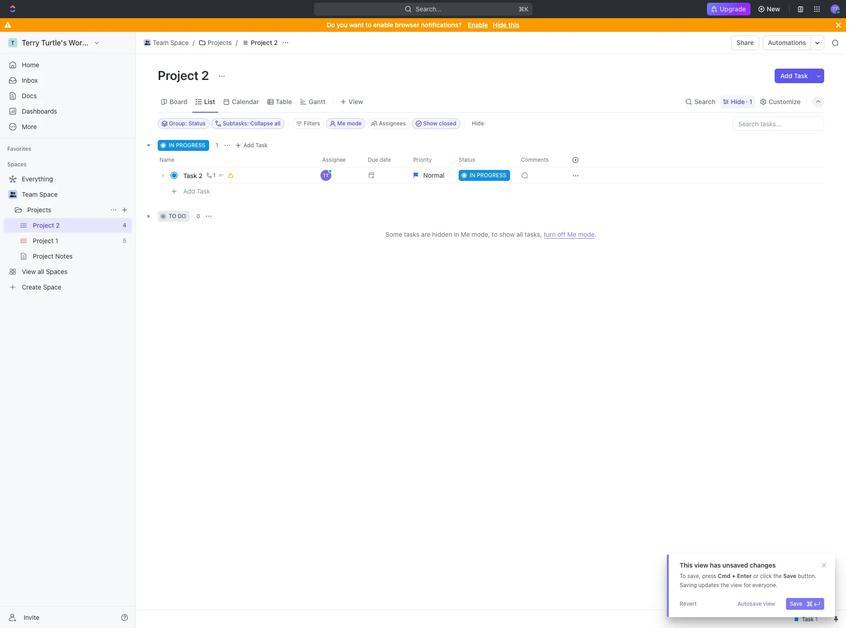 Task type: locate. For each thing, give the bounding box(es) containing it.
add task button up the customize
[[775, 69, 814, 83]]

the down the cmd
[[721, 582, 729, 589]]

1 horizontal spatial hide
[[493, 21, 507, 29]]

1 vertical spatial team
[[22, 191, 38, 198]]

0 horizontal spatial view
[[695, 562, 709, 569]]

1 horizontal spatial in
[[454, 231, 459, 238]]

2 horizontal spatial in
[[470, 172, 475, 179]]

add for add task button to the top
[[781, 72, 793, 80]]

add task up the customize
[[781, 72, 808, 80]]

in right hidden on the top of the page
[[454, 231, 459, 238]]

team space link
[[141, 37, 191, 48], [22, 187, 130, 202]]

enable
[[468, 21, 488, 29]]

0 horizontal spatial projects
[[27, 206, 51, 214]]

view up "save,"
[[695, 562, 709, 569]]

share
[[737, 39, 754, 46]]

2 / from the left
[[236, 39, 238, 46]]

0 vertical spatial add task
[[781, 72, 808, 80]]

spaces down project notes
[[46, 268, 68, 276]]

view inside button
[[763, 601, 775, 608]]

spaces inside tree
[[46, 268, 68, 276]]

0 horizontal spatial project 2 link
[[33, 218, 119, 233]]

to right want
[[366, 21, 372, 29]]

0 horizontal spatial in
[[169, 142, 174, 149]]

in progress down group: status
[[169, 142, 205, 149]]

view inside button
[[349, 98, 363, 105]]

project 2 inside tree
[[33, 221, 60, 229]]

add
[[781, 72, 793, 80], [244, 142, 254, 149], [183, 187, 195, 195]]

tree
[[4, 172, 132, 295]]

1 vertical spatial tt button
[[317, 167, 362, 184]]

2 vertical spatial add
[[183, 187, 195, 195]]

status inside dropdown button
[[459, 156, 475, 163]]

add up the customize
[[781, 72, 793, 80]]

1 horizontal spatial team space link
[[141, 37, 191, 48]]

all up create space at the top left of the page
[[38, 268, 44, 276]]

team space link inside tree
[[22, 187, 130, 202]]

1 vertical spatial tt
[[323, 173, 329, 178]]

has
[[710, 562, 721, 569]]

0 horizontal spatial mode
[[347, 120, 362, 127]]

this
[[680, 562, 693, 569]]

view
[[695, 562, 709, 569], [731, 582, 742, 589], [763, 601, 775, 608]]

1 horizontal spatial user group image
[[144, 40, 150, 45]]

0 vertical spatial space
[[170, 39, 189, 46]]

add for leftmost add task button
[[183, 187, 195, 195]]

2 horizontal spatial add task
[[781, 72, 808, 80]]

project 1 link
[[33, 234, 119, 248]]

0 vertical spatial view
[[349, 98, 363, 105]]

group: status
[[169, 120, 206, 127]]

1 vertical spatial status
[[459, 156, 475, 163]]

0 vertical spatial project 2 link
[[240, 37, 280, 48]]

mode inside dropdown button
[[347, 120, 362, 127]]

me right off
[[567, 231, 576, 238]]

0 vertical spatial projects link
[[196, 37, 234, 48]]

1 vertical spatial save
[[790, 601, 803, 608]]

0 horizontal spatial status
[[189, 120, 206, 127]]

2 horizontal spatial hide
[[731, 98, 745, 105]]

2 horizontal spatial to
[[492, 231, 498, 238]]

0 horizontal spatial team space
[[22, 191, 58, 198]]

hide right closed
[[472, 120, 484, 127]]

project
[[251, 39, 272, 46], [158, 68, 199, 83], [33, 221, 54, 229], [33, 237, 54, 245], [33, 252, 54, 260]]

me down view button
[[337, 120, 345, 127]]

view all spaces link
[[4, 265, 130, 279]]

0 horizontal spatial team
[[22, 191, 38, 198]]

hide inside button
[[472, 120, 484, 127]]

user group image
[[144, 40, 150, 45], [9, 192, 16, 197]]

click
[[760, 573, 772, 580]]

0 vertical spatial user group image
[[144, 40, 150, 45]]

1 vertical spatial view
[[22, 268, 36, 276]]

2 vertical spatial project 2
[[33, 221, 60, 229]]

projects
[[208, 39, 232, 46], [27, 206, 51, 214]]

1 vertical spatial add task button
[[233, 140, 271, 151]]

board link
[[168, 95, 187, 108]]

in up name
[[169, 142, 174, 149]]

view for view
[[349, 98, 363, 105]]

task down 1 button
[[197, 187, 210, 195]]

in down 'status' dropdown button
[[470, 172, 475, 179]]

1 horizontal spatial tt button
[[828, 2, 843, 16]]

dashboards link
[[4, 104, 132, 119]]

hide right search
[[731, 98, 745, 105]]

hide 1
[[731, 98, 753, 105]]

0 horizontal spatial progress
[[176, 142, 205, 149]]

0 vertical spatial tt
[[832, 6, 838, 11]]

in
[[169, 142, 174, 149], [470, 172, 475, 179], [454, 231, 459, 238]]

view
[[349, 98, 363, 105], [22, 268, 36, 276]]

date
[[380, 156, 391, 163]]

0 vertical spatial in progress
[[169, 142, 205, 149]]

team space inside tree
[[22, 191, 58, 198]]

save inside this view has unsaved changes to save, press cmd + enter or click the save button. saving updates the view for everyone.
[[783, 573, 797, 580]]

enable
[[373, 21, 393, 29]]

to left 'show'
[[492, 231, 498, 238]]

project notes link
[[33, 249, 130, 264]]

0 vertical spatial add task button
[[775, 69, 814, 83]]

view button
[[337, 95, 367, 108]]

tt button
[[828, 2, 843, 16], [317, 167, 362, 184]]

status
[[189, 120, 206, 127], [459, 156, 475, 163]]

me inside dropdown button
[[337, 120, 345, 127]]

0 horizontal spatial add
[[183, 187, 195, 195]]

1 horizontal spatial project 2 link
[[240, 37, 280, 48]]

1 / from the left
[[193, 39, 195, 46]]

to
[[680, 573, 686, 580]]

1 vertical spatial to
[[169, 213, 176, 220]]

everything
[[22, 175, 53, 183]]

tasks
[[404, 231, 420, 238]]

0 horizontal spatial view
[[22, 268, 36, 276]]

1 vertical spatial space
[[39, 191, 58, 198]]

space
[[170, 39, 189, 46], [39, 191, 58, 198], [43, 283, 61, 291]]

view button
[[337, 91, 367, 112]]

hide for hide
[[472, 120, 484, 127]]

filters button
[[292, 118, 324, 129]]

all right 'show'
[[517, 231, 523, 238]]

save down button.
[[790, 601, 803, 608]]

progress inside dropdown button
[[477, 172, 507, 179]]

all right collapse
[[275, 120, 281, 127]]

docs link
[[4, 89, 132, 103]]

0 vertical spatial project 2
[[251, 39, 278, 46]]

1 vertical spatial user group image
[[9, 192, 16, 197]]

spaces down favorites button on the left top
[[7, 161, 27, 168]]

mode right off
[[578, 231, 595, 238]]

1 vertical spatial projects link
[[27, 203, 106, 217]]

4
[[123, 222, 126, 229]]

hide left this
[[493, 21, 507, 29]]

list link
[[202, 95, 215, 108]]

view up me mode
[[349, 98, 363, 105]]

more button
[[4, 120, 132, 134]]

progress down group: status
[[176, 142, 205, 149]]

1 vertical spatial in
[[470, 172, 475, 179]]

1 horizontal spatial spaces
[[46, 268, 68, 276]]

0 horizontal spatial user group image
[[9, 192, 16, 197]]

tt
[[832, 6, 838, 11], [323, 173, 329, 178]]

progress down 'status' dropdown button
[[477, 172, 507, 179]]

+
[[732, 573, 736, 580]]

0 horizontal spatial add task
[[183, 187, 210, 195]]

1 horizontal spatial the
[[774, 573, 782, 580]]

1 horizontal spatial tt
[[832, 6, 838, 11]]

customize button
[[757, 95, 804, 108]]

off
[[558, 231, 566, 238]]

1 vertical spatial all
[[517, 231, 523, 238]]

2 vertical spatial add task button
[[179, 186, 214, 197]]

1 vertical spatial team space
[[22, 191, 58, 198]]

2 vertical spatial hide
[[472, 120, 484, 127]]

1 horizontal spatial all
[[275, 120, 281, 127]]

1 vertical spatial project 2 link
[[33, 218, 119, 233]]

1 left customize button
[[750, 98, 753, 105]]

0 horizontal spatial in progress
[[169, 142, 205, 149]]

add task down subtasks: collapse all
[[244, 142, 268, 149]]

1 vertical spatial team space link
[[22, 187, 130, 202]]

add task button up name dropdown button
[[233, 140, 271, 151]]

1 horizontal spatial project 2
[[158, 68, 212, 83]]

team inside tree
[[22, 191, 38, 198]]

1 right "task 2"
[[213, 172, 216, 179]]

priority button
[[408, 153, 453, 167]]

0 horizontal spatial hide
[[472, 120, 484, 127]]

terry turtle's workspace, , element
[[8, 38, 17, 47]]

status right group:
[[189, 120, 206, 127]]

task left 1 button
[[183, 172, 197, 179]]

0 vertical spatial tt button
[[828, 2, 843, 16]]

0 vertical spatial in
[[169, 142, 174, 149]]

2 horizontal spatial all
[[517, 231, 523, 238]]

1 vertical spatial spaces
[[46, 268, 68, 276]]

to
[[366, 21, 372, 29], [169, 213, 176, 220], [492, 231, 498, 238]]

search...
[[416, 5, 442, 13]]

automations button
[[764, 36, 811, 50]]

status up the in progress dropdown button
[[459, 156, 475, 163]]

changes
[[750, 562, 776, 569]]

do
[[327, 21, 335, 29]]

2 vertical spatial all
[[38, 268, 44, 276]]

1 inside button
[[213, 172, 216, 179]]

new button
[[754, 2, 786, 16]]

0 vertical spatial status
[[189, 120, 206, 127]]

0 horizontal spatial projects link
[[27, 203, 106, 217]]

do you want to enable browser notifications? enable hide this
[[327, 21, 520, 29]]

1 horizontal spatial mode
[[578, 231, 595, 238]]

in progress down 'status' dropdown button
[[470, 172, 507, 179]]

autosave
[[738, 601, 762, 608]]

assignees
[[379, 120, 406, 127]]

0 horizontal spatial all
[[38, 268, 44, 276]]

hide
[[493, 21, 507, 29], [731, 98, 745, 105], [472, 120, 484, 127]]

hidden
[[432, 231, 452, 238]]

2 vertical spatial to
[[492, 231, 498, 238]]

0 vertical spatial team
[[153, 39, 169, 46]]

this
[[508, 21, 520, 29]]

1 horizontal spatial in progress
[[470, 172, 507, 179]]

table
[[276, 98, 292, 105]]

add task down "task 2"
[[183, 187, 210, 195]]

upgrade link
[[707, 3, 751, 15]]

2 horizontal spatial project 2
[[251, 39, 278, 46]]

mode down view dropdown button
[[347, 120, 362, 127]]

view down everyone.
[[763, 601, 775, 608]]

add up name dropdown button
[[244, 142, 254, 149]]

user group image inside tree
[[9, 192, 16, 197]]

add down "task 2"
[[183, 187, 195, 195]]

view for autosave
[[763, 601, 775, 608]]

1 horizontal spatial add task button
[[233, 140, 271, 151]]

to left do on the left top of page
[[169, 213, 176, 220]]

view down +
[[731, 582, 742, 589]]

1 up project notes
[[55, 237, 58, 245]]

the
[[774, 573, 782, 580], [721, 582, 729, 589]]

me mode
[[337, 120, 362, 127]]

me left the mode,
[[461, 231, 470, 238]]

all
[[275, 120, 281, 127], [517, 231, 523, 238], [38, 268, 44, 276]]

1 horizontal spatial projects
[[208, 39, 232, 46]]

1 horizontal spatial team space
[[153, 39, 189, 46]]

everyone.
[[753, 582, 778, 589]]

0 vertical spatial add
[[781, 72, 793, 80]]

0 horizontal spatial /
[[193, 39, 195, 46]]

calendar
[[232, 98, 259, 105]]

the right click
[[774, 573, 782, 580]]

notes
[[55, 252, 73, 260]]

2 vertical spatial add task
[[183, 187, 210, 195]]

due date button
[[362, 153, 408, 167]]

calendar link
[[230, 95, 259, 108]]

save left button.
[[783, 573, 797, 580]]

team
[[153, 39, 169, 46], [22, 191, 38, 198]]

view inside tree
[[22, 268, 36, 276]]

0 horizontal spatial team space link
[[22, 187, 130, 202]]

gantt link
[[307, 95, 326, 108]]

0 horizontal spatial project 2
[[33, 221, 60, 229]]

view up create
[[22, 268, 36, 276]]

0
[[197, 213, 200, 220]]

mode
[[347, 120, 362, 127], [578, 231, 595, 238]]

show
[[499, 231, 515, 238]]

0 vertical spatial team space link
[[141, 37, 191, 48]]

task
[[794, 72, 808, 80], [256, 142, 268, 149], [183, 172, 197, 179], [197, 187, 210, 195]]

me
[[337, 120, 345, 127], [461, 231, 470, 238], [567, 231, 576, 238]]

tree containing everything
[[4, 172, 132, 295]]

0 vertical spatial to
[[366, 21, 372, 29]]

1 horizontal spatial status
[[459, 156, 475, 163]]

add task button down "task 2"
[[179, 186, 214, 197]]

1 vertical spatial in progress
[[470, 172, 507, 179]]

save
[[783, 573, 797, 580], [790, 601, 803, 608]]

updates
[[699, 582, 719, 589]]

2
[[274, 39, 278, 46], [201, 68, 209, 83], [199, 172, 203, 179], [56, 221, 60, 229]]

0 vertical spatial progress
[[176, 142, 205, 149]]

project for left project 2 link
[[33, 221, 54, 229]]

1 vertical spatial the
[[721, 582, 729, 589]]

2 vertical spatial view
[[763, 601, 775, 608]]



Task type: describe. For each thing, give the bounding box(es) containing it.
to do
[[169, 213, 186, 220]]

1 up name dropdown button
[[216, 142, 219, 149]]

assignees button
[[368, 118, 410, 129]]

everything link
[[4, 172, 130, 186]]

customize
[[769, 98, 801, 105]]

1 vertical spatial add task
[[244, 142, 268, 149]]

tasks,
[[525, 231, 542, 238]]

add task for leftmost add task button
[[183, 187, 210, 195]]

group:
[[169, 120, 187, 127]]

0 horizontal spatial spaces
[[7, 161, 27, 168]]

upgrade
[[720, 5, 746, 13]]

create space link
[[4, 280, 130, 295]]

share button
[[731, 35, 760, 50]]

terry turtle's workspace
[[22, 39, 106, 47]]

1 horizontal spatial projects link
[[196, 37, 234, 48]]

inbox
[[22, 76, 38, 84]]

enter
[[737, 573, 752, 580]]

browser
[[395, 21, 420, 29]]

save inside button
[[790, 601, 803, 608]]

project for project notes link
[[33, 252, 54, 260]]

table link
[[274, 95, 292, 108]]

button.
[[798, 573, 817, 580]]

hide for hide 1
[[731, 98, 745, 105]]

in inside dropdown button
[[470, 172, 475, 179]]

this view has unsaved changes to save, press cmd + enter or click the save button. saving updates the view for everyone.
[[680, 562, 817, 589]]

workspace
[[69, 39, 106, 47]]

tree inside sidebar navigation
[[4, 172, 132, 295]]

revert
[[680, 601, 697, 608]]

more
[[22, 123, 37, 131]]

2 vertical spatial space
[[43, 283, 61, 291]]

terry
[[22, 39, 39, 47]]

revert button
[[676, 598, 701, 610]]

2 horizontal spatial me
[[567, 231, 576, 238]]

0 horizontal spatial to
[[169, 213, 176, 220]]

invite
[[24, 614, 39, 621]]

inbox link
[[4, 73, 132, 88]]

some tasks are hidden in me mode, to show all tasks, turn off me mode .
[[386, 231, 597, 238]]

favorites button
[[4, 144, 35, 155]]

board
[[170, 98, 187, 105]]

home
[[22, 61, 39, 69]]

for
[[744, 582, 751, 589]]

save button
[[786, 598, 824, 610]]

assignee
[[322, 156, 346, 163]]

closed
[[439, 120, 457, 127]]

autosave view button
[[734, 598, 779, 610]]

⌘k
[[519, 5, 529, 13]]

0 vertical spatial all
[[275, 120, 281, 127]]

show closed button
[[412, 118, 461, 129]]

in progress button
[[453, 167, 516, 184]]

0 vertical spatial the
[[774, 573, 782, 580]]

1 horizontal spatial to
[[366, 21, 372, 29]]

or
[[753, 573, 759, 580]]

0 vertical spatial hide
[[493, 21, 507, 29]]

comments
[[521, 156, 549, 163]]

favorites
[[7, 146, 31, 152]]

name
[[160, 156, 175, 163]]

t
[[11, 39, 15, 46]]

you
[[337, 21, 348, 29]]

turn
[[544, 231, 556, 238]]

create
[[22, 283, 41, 291]]

0 horizontal spatial the
[[721, 582, 729, 589]]

task down collapse
[[256, 142, 268, 149]]

task up the customize
[[794, 72, 808, 80]]

turn off me mode link
[[544, 231, 595, 239]]

.
[[595, 231, 597, 238]]

dashboards
[[22, 107, 57, 115]]

1 inside tree
[[55, 237, 58, 245]]

1 horizontal spatial me
[[461, 231, 470, 238]]

normal
[[423, 171, 445, 179]]

mode,
[[472, 231, 490, 238]]

0 vertical spatial team space
[[153, 39, 189, 46]]

1 horizontal spatial team
[[153, 39, 169, 46]]

notifications?
[[421, 21, 462, 29]]

due date
[[368, 156, 391, 163]]

tt for the topmost tt dropdown button
[[832, 6, 838, 11]]

sidebar navigation
[[0, 32, 138, 628]]

gantt
[[309, 98, 326, 105]]

1 vertical spatial project 2
[[158, 68, 212, 83]]

create space
[[22, 283, 61, 291]]

docs
[[22, 92, 37, 100]]

due
[[368, 156, 378, 163]]

Search tasks... text field
[[733, 117, 824, 131]]

view all spaces
[[22, 268, 68, 276]]

normal button
[[408, 167, 453, 184]]

projects inside tree
[[27, 206, 51, 214]]

1 vertical spatial mode
[[578, 231, 595, 238]]

view for this
[[695, 562, 709, 569]]

2 inside tree
[[56, 221, 60, 229]]

assignee button
[[317, 153, 362, 167]]

priority
[[413, 156, 432, 163]]

search
[[695, 98, 716, 105]]

do
[[178, 213, 186, 220]]

turtle's
[[41, 39, 67, 47]]

1 vertical spatial view
[[731, 582, 742, 589]]

hide button
[[468, 118, 488, 129]]

2 vertical spatial in
[[454, 231, 459, 238]]

all inside view all spaces link
[[38, 268, 44, 276]]

add task for add task button to the top
[[781, 72, 808, 80]]

me mode button
[[326, 118, 366, 129]]

subtasks:
[[223, 120, 249, 127]]

0 horizontal spatial add task button
[[179, 186, 214, 197]]

project for project 1 link
[[33, 237, 54, 245]]

tt for bottommost tt dropdown button
[[323, 173, 329, 178]]

collapse
[[250, 120, 273, 127]]

task 2
[[183, 172, 203, 179]]

automations
[[768, 39, 806, 46]]

name button
[[158, 153, 317, 167]]

show closed
[[423, 120, 457, 127]]

1 horizontal spatial add
[[244, 142, 254, 149]]

unsaved
[[723, 562, 748, 569]]

are
[[421, 231, 431, 238]]

view for view all spaces
[[22, 268, 36, 276]]

in progress inside dropdown button
[[470, 172, 507, 179]]

cmd
[[718, 573, 731, 580]]

press
[[702, 573, 717, 580]]



Task type: vqa. For each thing, say whether or not it's contained in the screenshot.
Search...
yes



